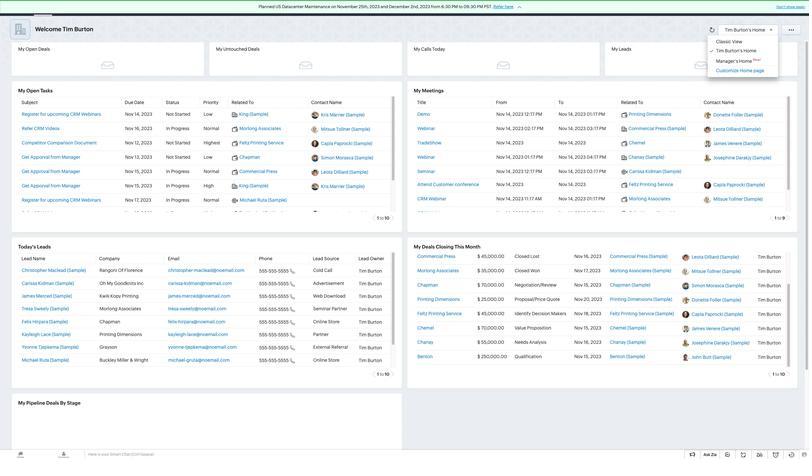 Task type: vqa. For each thing, say whether or not it's contained in the screenshot.
Status link
yes



Task type: locate. For each thing, give the bounding box(es) containing it.
get down competitor
[[22, 155, 29, 160]]

capla paprocki (sample) for highest
[[321, 141, 373, 146]]

online store for michael-gruta@noemail.com
[[314, 358, 340, 363]]

online for felix-hirpara@noemail.com
[[314, 319, 328, 324]]

1 vertical spatial dilliard
[[334, 170, 349, 175]]

get apporval from manager link down get approval from manager link
[[22, 183, 80, 189]]

1 $ 70,000.00 from the top
[[478, 283, 505, 288]]

seminar up attend on the right of page
[[418, 169, 435, 174]]

get apporval from manager link up get approval from manager
[[22, 155, 80, 160]]

king (sample) link for high
[[232, 183, 269, 189]]

1 lead from the left
[[21, 256, 32, 262]]

demo
[[418, 112, 431, 117]]

benton for benton link
[[418, 354, 433, 360]]

(sample)
[[250, 112, 269, 117], [346, 112, 365, 118], [745, 112, 764, 118], [668, 126, 687, 131], [352, 127, 371, 132], [743, 127, 762, 132], [354, 141, 373, 146], [744, 141, 763, 146], [646, 155, 665, 160], [355, 155, 374, 161], [753, 155, 772, 161], [663, 169, 682, 174], [350, 170, 369, 175], [747, 183, 766, 188], [250, 183, 269, 189], [346, 184, 365, 189], [745, 197, 764, 202], [268, 198, 287, 203], [657, 211, 676, 216], [348, 211, 367, 216], [650, 254, 668, 259], [721, 255, 740, 260], [67, 268, 86, 273], [653, 268, 672, 274], [723, 269, 742, 274], [55, 281, 74, 286], [632, 283, 651, 288], [726, 283, 745, 289], [53, 294, 72, 299], [654, 297, 673, 302], [723, 298, 742, 303], [50, 306, 69, 312], [656, 311, 675, 317], [725, 312, 744, 317], [49, 319, 68, 324], [628, 326, 647, 331], [722, 326, 741, 332], [52, 332, 71, 337], [628, 340, 646, 345], [732, 341, 750, 346], [60, 345, 79, 350], [627, 354, 646, 360], [713, 355, 732, 360], [50, 358, 69, 363]]

services
[[557, 5, 575, 11]]

mitsue tollner (sample) link for nov 17, 2023
[[692, 269, 742, 274]]

morasca for low
[[336, 155, 354, 161]]

lead left owner
[[359, 256, 369, 262]]

kayleigh-lace@noemail.com
[[168, 332, 228, 337]]

home up new!
[[744, 48, 757, 53]]

1 upcoming from the top
[[47, 112, 69, 117]]

2 get apporval from manager link from the top
[[22, 183, 80, 189]]

1 horizontal spatial benton
[[611, 354, 626, 360]]

2 closed from the top
[[515, 268, 530, 274]]

1 vertical spatial josephine darakjy (sample) link
[[692, 341, 750, 346]]

upcoming down tasks
[[47, 112, 69, 117]]

0 vertical spatial feltz printing service
[[240, 140, 284, 146]]

1 for my meetings
[[776, 216, 777, 221]]

4 5555 from the top
[[278, 307, 289, 312]]

0 vertical spatial josephine
[[714, 155, 736, 161]]

home
[[753, 27, 766, 32], [744, 48, 757, 53], [740, 58, 753, 64], [741, 68, 753, 73]]

1 for from the top
[[40, 112, 46, 117]]

2 related to link from the left
[[622, 100, 644, 105]]

partner up external
[[314, 332, 329, 337]]

555-555-5555 for yvonne-tjepkema@noemail.com
[[259, 345, 289, 351]]

1 for today's leads
[[377, 372, 379, 377]]

simon
[[321, 155, 335, 161], [692, 283, 706, 289]]

1 progress from the top
[[171, 126, 190, 131]]

from for high
[[51, 183, 61, 189]]

1 to 10 for closing
[[774, 372, 786, 377]]

nov 14, 2023 02:17 pm down "nov 14, 2023 04:17 pm" in the top of the page
[[559, 169, 606, 174]]

register for upcoming crm webinars link for nov 14, 2023
[[22, 112, 101, 117]]

$ 70,000.00 for negotiation/review
[[478, 283, 505, 288]]

nov 14, 2023 12:17 pm for nov 14, 2023 02:17 pm
[[497, 169, 543, 174]]

8 555-555-5555 from the top
[[259, 358, 289, 363]]

donette foller (sample)
[[714, 112, 764, 118], [692, 298, 742, 303]]

nov 14, 2023 for register for upcoming crm webinars
[[125, 112, 152, 117]]

michael down yvonne
[[22, 358, 38, 363]]

king
[[239, 112, 249, 117], [239, 183, 249, 189]]

250,000.00
[[482, 354, 508, 360]]

0 vertical spatial marrier
[[330, 112, 345, 118]]

create menu image
[[699, 4, 707, 12]]

1 webinars from the top
[[81, 112, 101, 117]]

3 in progress from the top
[[166, 183, 190, 189]]

search image
[[715, 5, 721, 11]]

0 horizontal spatial leads
[[37, 244, 51, 250]]

1 register for upcoming crm webinars link from the top
[[22, 112, 101, 117]]

5 $ from the top
[[478, 311, 481, 317]]

signals element
[[725, 0, 737, 16]]

$ up $ 25,000.00 at bottom
[[478, 283, 481, 288]]

1 get apporval from manager from the top
[[22, 155, 80, 160]]

progress for commercial
[[171, 169, 190, 174]]

0 horizontal spatial chapman link
[[232, 155, 260, 161]]

2 benton from the left
[[611, 354, 626, 360]]

2 crm webinar link from the top
[[418, 211, 447, 216]]

due date link
[[125, 100, 144, 105]]

capla paprocki (sample) link for nov 18, 2023
[[692, 312, 744, 317]]

register down subject link
[[22, 112, 39, 117]]

simon morasca (sample) link for nov 15, 2023
[[692, 283, 745, 289]]

1 crm webinar link from the top
[[418, 196, 447, 201]]

1 vertical spatial mitsue tollner (sample)
[[714, 197, 764, 202]]

in progress
[[166, 126, 190, 131], [166, 169, 190, 174], [166, 183, 190, 189], [166, 198, 190, 203], [166, 211, 190, 216]]

foller
[[732, 112, 744, 118], [710, 298, 722, 303]]

cold call
[[314, 268, 333, 273]]

from for low
[[51, 155, 61, 160]]

crm webinar for nov 14, 2023 10:17 am
[[418, 211, 447, 216]]

register down approval
[[22, 198, 39, 203]]

1 horizontal spatial printing dimensions link
[[622, 112, 672, 118]]

open up subject
[[26, 88, 39, 93]]

open down welcome
[[26, 47, 37, 52]]

0 horizontal spatial orders
[[362, 5, 377, 11]]

0 vertical spatial felix
[[630, 211, 640, 216]]

felix inside felix hirpara (sample) link
[[630, 211, 640, 216]]

3 in from the top
[[166, 183, 170, 189]]

lead down today's
[[21, 256, 32, 262]]

2 $ 70,000.00 from the top
[[478, 326, 505, 331]]

$ for printing dimensions
[[478, 297, 481, 302]]

partner down download
[[332, 306, 348, 312]]

refer crm videos link
[[22, 126, 60, 131], [22, 211, 60, 216]]

tim burton's home down the view
[[717, 48, 757, 53]]

1 to 10 for tasks
[[377, 216, 390, 221]]

0 vertical spatial mitsue tollner (sample)
[[321, 127, 371, 132]]

2 not from the top
[[166, 140, 174, 146]]

1 vertical spatial seminar
[[314, 306, 331, 312]]

2 vertical spatial tollner
[[708, 269, 722, 274]]

to for my open tasks
[[380, 216, 384, 221]]

0 vertical spatial donette foller (sample)
[[714, 112, 764, 118]]

1 vertical spatial nov 14, 2023 01:17 pm
[[497, 155, 543, 160]]

5555 for carissa-kidman@noemail.com
[[278, 281, 289, 286]]

0 vertical spatial 02:17
[[525, 126, 536, 131]]

1 555-555-5555 from the top
[[259, 268, 289, 274]]

tresa sweely (sample) link
[[22, 306, 69, 312]]

2 store from the top
[[329, 358, 340, 363]]

1 vertical spatial king (sample) link
[[232, 183, 269, 189]]

0 horizontal spatial tollner
[[336, 127, 351, 132]]

1 vertical spatial partner
[[314, 332, 329, 337]]

register for upcoming crm webinars link down tasks
[[22, 112, 101, 117]]

2 kris marrier (sample) link from the top
[[321, 184, 365, 189]]

trial
[[678, 3, 686, 8]]

1 vertical spatial commercial press link
[[418, 254, 456, 259]]

referral
[[332, 345, 348, 350]]

mitsue tollner (sample) link
[[321, 127, 371, 132], [714, 197, 764, 202], [692, 269, 742, 274]]

mitsue tollner (sample) for nov 17, 2023
[[692, 269, 742, 274]]

not right nov 12, 2023
[[166, 140, 174, 146]]

in progress for michael ruta (sample)
[[166, 198, 190, 203]]

2nd,
[[411, 4, 420, 9]]

kwik
[[100, 294, 110, 299]]

1 horizontal spatial darakjy
[[737, 155, 752, 161]]

refer crm videos for normal
[[22, 126, 60, 131]]

register for upcoming crm webinars link down get approval from manager
[[22, 198, 101, 203]]

15,
[[135, 169, 140, 174], [135, 183, 140, 189], [584, 283, 590, 288], [584, 326, 590, 331], [584, 354, 590, 360]]

1 register from the top
[[22, 112, 39, 117]]

email
[[168, 256, 180, 262]]

$ 70,000.00 up $ 25,000.00 at bottom
[[478, 283, 505, 288]]

70,000.00
[[482, 283, 505, 288], [482, 326, 505, 331]]

chemel link
[[622, 140, 646, 146], [418, 326, 434, 331]]

1 vertical spatial get apporval from manager link
[[22, 183, 80, 189]]

2 normal from the top
[[204, 169, 219, 174]]

12:17 for nov 14, 2023 01:17 pm
[[525, 112, 535, 117]]

2 king (sample) link from the top
[[232, 183, 269, 189]]

morlong associates (sample)
[[611, 268, 672, 274]]

truhlar left the and
[[240, 211, 254, 216]]

to
[[249, 100, 254, 105], [559, 100, 564, 105], [639, 100, 644, 105]]

2 not started from the top
[[166, 140, 191, 146]]

projects
[[585, 5, 602, 11]]

2 king from the top
[[239, 183, 249, 189]]

0 vertical spatial felix hirpara (sample)
[[630, 211, 676, 216]]

ruta down tjepkema
[[39, 358, 49, 363]]

online store down external referral
[[314, 358, 340, 363]]

not right nov 13, 2023 on the left
[[166, 155, 174, 160]]

home up customize home page link
[[740, 58, 753, 64]]

1 vertical spatial upcoming
[[47, 198, 69, 203]]

tim burton's home link up classic view link
[[726, 27, 776, 32]]

from right approval
[[50, 169, 61, 174]]

tim burton's home up classic view link
[[726, 27, 766, 32]]

1 benton from the left
[[418, 354, 433, 360]]

register for nov 14, 2023
[[22, 112, 39, 117]]

1 vertical spatial marrier
[[330, 184, 345, 189]]

1 in from the top
[[166, 126, 170, 131]]

my for my leads
[[612, 47, 619, 52]]

1 vertical spatial nov 14, 2023 12:17 pm
[[497, 169, 543, 174]]

invoices
[[433, 5, 450, 11]]

started for nov 12, 2023
[[175, 140, 191, 146]]

rangoni
[[100, 268, 117, 273]]

leota for normal
[[321, 170, 333, 175]]

feltz printing service for the middle feltz printing service link
[[630, 182, 674, 187]]

mitsue tollner (sample) link for normal
[[321, 127, 371, 132]]

1 vertical spatial mitsue tollner (sample) link
[[714, 197, 764, 202]]

low down priority
[[204, 112, 213, 117]]

dilliard for normal
[[334, 170, 349, 175]]

customize home page
[[717, 68, 765, 73]]

1 vertical spatial printing dimensions link
[[418, 297, 460, 302]]

01:17 for am
[[587, 196, 598, 201]]

1 horizontal spatial morasca
[[707, 283, 725, 289]]

deals left closing
[[422, 244, 435, 250]]

from
[[432, 4, 441, 9], [51, 155, 61, 160], [50, 169, 61, 174], [51, 183, 61, 189]]

from left 6:30 on the right top of page
[[432, 4, 441, 9]]

yvonne tjepkema (sample) link
[[22, 345, 79, 350]]

5 in from the top
[[166, 211, 170, 216]]

burton's for bottom tim burton's home link
[[726, 48, 743, 53]]

closed left lost
[[515, 254, 530, 259]]

1 webinar link from the top
[[418, 126, 436, 131]]

grayson
[[100, 345, 117, 350]]

online down external
[[314, 358, 328, 363]]

2 orders from the left
[[408, 5, 422, 11]]

1 vertical spatial chemel link
[[418, 326, 434, 331]]

nov 14, 2023 02:17 pm down from 'link'
[[497, 126, 544, 131]]

0 vertical spatial 11:17
[[525, 196, 534, 201]]

benton down chemel (sample)
[[611, 354, 626, 360]]

1 contact from the left
[[312, 100, 329, 105]]

$ left 55,000.00
[[478, 340, 481, 345]]

$
[[478, 254, 481, 259], [478, 268, 481, 274], [478, 283, 481, 288], [478, 297, 481, 302], [478, 311, 481, 317], [478, 326, 481, 331], [478, 340, 481, 345], [478, 354, 481, 360]]

deals down welcome
[[38, 47, 50, 52]]

2 started from the top
[[175, 140, 191, 146]]

3 get from the top
[[22, 183, 29, 189]]

james venere (sample) link
[[714, 141, 763, 146], [692, 326, 741, 332]]

lead up cold
[[313, 256, 324, 262]]

register for upcoming crm webinars down get approval from manager
[[22, 198, 101, 203]]

2 progress from the top
[[171, 169, 190, 174]]

to
[[459, 4, 463, 9], [380, 216, 384, 221], [778, 216, 782, 221], [380, 372, 384, 377], [776, 372, 780, 377]]

tresa-sweely@noemail.com link
[[168, 306, 227, 312]]

get left approval
[[22, 169, 29, 174]]

2 for from the top
[[40, 198, 46, 203]]

store for felix-hirpara@noemail.com
[[329, 319, 340, 324]]

1 horizontal spatial to
[[559, 100, 564, 105]]

upcoming for nov 17, 2023
[[47, 198, 69, 203]]

2 get apporval from manager from the top
[[22, 183, 80, 189]]

2 horizontal spatial capla
[[714, 183, 727, 188]]

michael ruta (sample) link up the and
[[232, 198, 287, 203]]

kris marrier (sample) link for low
[[321, 112, 365, 118]]

ruta up the and
[[258, 198, 267, 203]]

02:17
[[525, 126, 536, 131], [587, 169, 599, 174]]

online for michael-gruta@noemail.com
[[314, 358, 328, 363]]

70,000.00 for negotiation/review
[[482, 283, 505, 288]]

online store
[[314, 319, 340, 324], [314, 358, 340, 363]]

from down get approval from manager link
[[51, 183, 61, 189]]

yvonne
[[22, 345, 37, 350]]

michael up the and
[[240, 198, 257, 203]]

$ 45,000.00 down $ 25,000.00 at bottom
[[478, 311, 505, 317]]

deals left by
[[46, 400, 59, 406]]

ask zia
[[704, 453, 718, 457]]

felix-hirpara@noemail.com
[[168, 319, 226, 324]]

2 get from the top
[[22, 169, 29, 174]]

0 vertical spatial manager
[[62, 155, 80, 160]]

manager's
[[717, 58, 739, 64]]

kris marrier (sample) link
[[321, 112, 365, 118], [321, 184, 365, 189]]

2 upcoming from the top
[[47, 198, 69, 203]]

2 register for upcoming crm webinars link from the top
[[22, 198, 101, 203]]

4 progress from the top
[[171, 198, 190, 203]]

felix hirpara (sample)
[[630, 211, 676, 216], [22, 319, 68, 324]]

1 king (sample) link from the top
[[232, 112, 269, 117]]

2 vertical spatial capla
[[692, 312, 705, 317]]

progress
[[171, 126, 190, 131], [171, 169, 190, 174], [171, 183, 190, 189], [171, 198, 190, 203], [171, 211, 190, 216]]

$ 55,000.00
[[478, 340, 505, 345]]

online
[[314, 319, 328, 324], [314, 358, 328, 363]]

1 kris marrier (sample) from the top
[[321, 112, 365, 118]]

carissa kidman (sample) link
[[622, 169, 682, 175], [22, 281, 74, 286]]

demo link
[[418, 112, 431, 117]]

25,000.00
[[482, 297, 505, 302]]

2 $ 45,000.00 from the top
[[478, 311, 505, 317]]

related to link
[[232, 100, 254, 105], [622, 100, 644, 105]]

1 vertical spatial venere
[[707, 326, 721, 332]]

not down status
[[166, 112, 174, 117]]

videos for normal
[[45, 126, 60, 131]]

deals for my pipeline deals by stage
[[46, 400, 59, 406]]

source
[[324, 256, 340, 262]]

1 horizontal spatial carissa
[[630, 169, 645, 174]]

orders right purchase
[[408, 5, 422, 11]]

burton's up classic view link
[[735, 27, 752, 32]]

3 not from the top
[[166, 155, 174, 160]]

kayleigh lace (sample) link
[[22, 332, 71, 337]]

70,000.00 up 55,000.00
[[482, 326, 505, 331]]

for down tasks
[[40, 112, 46, 117]]

7 $ from the top
[[478, 340, 481, 345]]

king (sample)
[[239, 112, 269, 117], [239, 183, 269, 189]]

2 register from the top
[[22, 198, 39, 203]]

truhlar right the and
[[265, 211, 280, 216]]

2 5555 from the top
[[278, 281, 289, 286]]

my for my untouched deals
[[216, 47, 223, 52]]

0 horizontal spatial to
[[249, 100, 254, 105]]

2 webinar link from the top
[[418, 155, 436, 160]]

0 horizontal spatial mitsue
[[321, 127, 336, 132]]

christopher-
[[168, 268, 194, 273]]

0 vertical spatial crm webinar link
[[418, 196, 447, 201]]

burton's for topmost tim burton's home link
[[735, 27, 752, 32]]

1 vertical spatial leota dilliard (sample) link
[[321, 170, 369, 175]]

0 horizontal spatial james
[[22, 294, 35, 299]]

2 horizontal spatial feltz printing service link
[[622, 182, 674, 188]]

$ down month
[[478, 254, 481, 259]]

get apporval from manager up get approval from manager
[[22, 155, 80, 160]]

seminar down web
[[314, 306, 331, 312]]

$ 70,000.00 up $ 55,000.00
[[478, 326, 505, 331]]

0 horizontal spatial morasca
[[336, 155, 354, 161]]

1 online from the top
[[314, 319, 328, 324]]

$ down $ 25,000.00 at bottom
[[478, 311, 481, 317]]

1 vertical spatial normal
[[204, 169, 219, 174]]

2 refer crm videos from the top
[[22, 211, 60, 216]]

morasca for nov 15, 2023
[[707, 283, 725, 289]]

6 $ from the top
[[478, 326, 481, 331]]

6 5555 from the top
[[278, 333, 289, 338]]

store down seminar partner
[[329, 319, 340, 324]]

2 to from the left
[[559, 100, 564, 105]]

1 vertical spatial nov 14, 2023 11:17 am
[[559, 211, 605, 216]]

4 $ from the top
[[478, 297, 481, 302]]

upcoming down get approval from manager
[[47, 198, 69, 203]]

$ left 250,000.00
[[478, 354, 481, 360]]

subject link
[[21, 100, 38, 105]]

get apporval from manager down get approval from manager link
[[22, 183, 80, 189]]

for
[[40, 112, 46, 117], [40, 198, 46, 203]]

and
[[381, 4, 389, 9]]

1 get apporval from manager link from the top
[[22, 155, 80, 160]]

tim burton's home link down classic view link
[[710, 48, 777, 53]]

0 vertical spatial mitsue tollner (sample) link
[[321, 127, 371, 132]]

2 register for upcoming crm webinars from the top
[[22, 198, 101, 203]]

nov 17, 2023
[[125, 198, 151, 203], [575, 268, 601, 274]]

2 refer crm videos link from the top
[[22, 211, 60, 216]]

1 kris marrier (sample) link from the top
[[321, 112, 365, 118]]

1 vertical spatial webinars
[[81, 198, 101, 203]]

3 not started from the top
[[166, 155, 191, 160]]

1 videos from the top
[[45, 126, 60, 131]]

in for truhlar
[[166, 211, 170, 216]]

1 vertical spatial 45,000.00
[[482, 311, 505, 317]]

1 vertical spatial leota
[[321, 170, 333, 175]]

webinar link down demo link
[[418, 126, 436, 131]]

calendar image
[[741, 5, 746, 11]]

marrier for high
[[330, 184, 345, 189]]

1 horizontal spatial truhlar
[[265, 211, 280, 216]]

0 vertical spatial kris marrier (sample)
[[321, 112, 365, 118]]

8 5555 from the top
[[278, 358, 289, 363]]

1 high from the top
[[204, 183, 214, 189]]

12:17 for nov 14, 2023 02:17 pm
[[525, 169, 535, 174]]

01:17
[[587, 112, 598, 117], [525, 155, 536, 160], [587, 196, 598, 201]]

tim burton's home for bottom tim burton's home link
[[717, 48, 757, 53]]

kidman
[[646, 169, 662, 174], [38, 281, 54, 286]]

$ 45,000.00 for closed
[[478, 254, 505, 259]]

0 horizontal spatial simon morasca (sample)
[[321, 155, 374, 161]]

1 king from the top
[[239, 112, 249, 117]]

2 apporval from the top
[[30, 183, 50, 189]]

7 555-555-5555 from the top
[[259, 345, 289, 351]]

1 vertical spatial register for upcoming crm webinars link
[[22, 198, 101, 203]]

1 horizontal spatial lead
[[313, 256, 324, 262]]

2 webinars from the top
[[81, 198, 101, 203]]

phone link
[[259, 256, 273, 262]]

0 vertical spatial store
[[329, 319, 340, 324]]

deals right untouched
[[248, 47, 260, 52]]

0 vertical spatial leota dilliard (sample) link
[[714, 127, 762, 132]]

deals for my open deals
[[38, 47, 50, 52]]

from down competitor comparison document on the left top
[[51, 155, 61, 160]]

5555 for felix-hirpara@noemail.com
[[278, 320, 289, 325]]

rangoni of florence
[[100, 268, 143, 273]]

1 started from the top
[[175, 112, 191, 117]]

nov 14, 2023 01:17 pm for pm
[[559, 112, 606, 117]]

name
[[330, 100, 342, 105], [723, 100, 735, 105], [33, 256, 45, 262]]

in for michael
[[166, 198, 170, 203]]

marrier for low
[[330, 112, 345, 118]]

2 low from the top
[[204, 155, 213, 160]]

webinar link up seminar link
[[418, 155, 436, 160]]

leads for my leads
[[620, 47, 632, 52]]

michael-
[[168, 358, 187, 363]]

2 horizontal spatial chemel
[[630, 140, 646, 146]]

quotes link
[[319, 0, 345, 16]]

michael ruta (sample) link down tjepkema
[[22, 358, 69, 363]]

4 in from the top
[[166, 198, 170, 203]]

for down approval
[[40, 198, 46, 203]]

projects link
[[580, 0, 608, 16]]

1 apporval from the top
[[30, 155, 50, 160]]

1 horizontal spatial chapman link
[[418, 283, 439, 288]]

2 videos from the top
[[45, 211, 60, 216]]

1 vertical spatial donette foller (sample) link
[[692, 298, 742, 303]]

subject
[[21, 100, 38, 105]]

1 vertical spatial king (sample)
[[239, 183, 269, 189]]

crm webinar for nov 14, 2023 11:17 am
[[418, 196, 447, 201]]

to for my deals closing this month
[[776, 372, 780, 377]]

my deals closing this month
[[414, 244, 481, 250]]

5 555-555-5555 from the top
[[259, 320, 289, 325]]

2 related to from the left
[[622, 100, 644, 105]]

45,000.00 down '25,000.00'
[[482, 311, 505, 317]]

2 vertical spatial feltz printing service
[[418, 311, 462, 317]]

benton down chanay link
[[418, 354, 433, 360]]

apporval for nov 13, 2023
[[30, 155, 50, 160]]

enterprise-trial upgrade
[[656, 3, 686, 13]]

not started for nov 13, 2023
[[166, 155, 191, 160]]

3 started from the top
[[175, 155, 191, 160]]

45,000.00 up 35,000.00
[[482, 254, 505, 259]]

apporval up approval
[[30, 155, 50, 160]]

2 45,000.00 from the top
[[482, 311, 505, 317]]

2 vertical spatial paprocki
[[706, 312, 724, 317]]

3 $ from the top
[[478, 283, 481, 288]]

morlong associates (sample) link
[[611, 268, 672, 274]]

0 horizontal spatial nov 14, 2023 02:17 pm
[[497, 126, 544, 131]]

capla
[[321, 141, 334, 146], [714, 183, 727, 188], [692, 312, 705, 317]]

0 horizontal spatial ruta
[[39, 358, 49, 363]]

1 horizontal spatial simon
[[692, 283, 706, 289]]

seminar for seminar partner
[[314, 306, 331, 312]]

my
[[18, 47, 25, 52], [216, 47, 223, 52], [414, 47, 421, 52], [612, 47, 619, 52], [18, 88, 25, 93], [414, 88, 421, 93], [414, 244, 421, 250], [107, 281, 113, 286], [18, 400, 25, 406]]

sage wieser (sample)
[[321, 211, 367, 216]]

refer for truhlar and truhlar attys
[[22, 211, 33, 216]]

don't show again link
[[777, 5, 806, 9]]

2 kris from the top
[[321, 184, 329, 189]]

not for nov 14, 2023
[[166, 112, 174, 117]]

0 vertical spatial nov 17, 2023
[[125, 198, 151, 203]]

webinar
[[418, 126, 436, 131], [418, 155, 436, 160], [429, 196, 447, 201], [429, 211, 447, 216]]

2 online store from the top
[[314, 358, 340, 363]]

get for king
[[22, 183, 29, 189]]

nov 14, 2023 01:17 pm for am
[[559, 196, 606, 201]]

0 horizontal spatial truhlar
[[240, 211, 254, 216]]

crm webinar link for nov 14, 2023 11:17 am
[[418, 196, 447, 201]]

paprocki for nov 18, 2023
[[706, 312, 724, 317]]

1 horizontal spatial related to
[[622, 100, 644, 105]]

$ left 35,000.00
[[478, 268, 481, 274]]

get down get approval from manager
[[22, 183, 29, 189]]

michael ruta (sample) down tjepkema
[[22, 358, 69, 363]]

1 vertical spatial online store
[[314, 358, 340, 363]]

1 closed from the top
[[515, 254, 530, 259]]

1 vertical spatial register for upcoming crm webinars
[[22, 198, 101, 203]]

negotiation/review
[[515, 283, 557, 288]]

0 horizontal spatial carissa kidman (sample)
[[22, 281, 74, 286]]

quotes
[[324, 5, 340, 11]]

donette foller (sample) link
[[714, 112, 764, 118], [692, 298, 742, 303]]

70,000.00 up '25,000.00'
[[482, 283, 505, 288]]

in for king
[[166, 183, 170, 189]]

1 horizontal spatial leota
[[692, 255, 704, 260]]

king (sample) for low
[[239, 112, 269, 117]]

burton's down the view
[[726, 48, 743, 53]]

2 horizontal spatial mitsue
[[714, 197, 728, 202]]

2 555-555-5555 from the top
[[259, 281, 289, 286]]

apporval down approval
[[30, 183, 50, 189]]

enterprise-
[[656, 3, 678, 8]]

3 5555 from the top
[[278, 294, 289, 299]]

high for truhlar
[[204, 211, 214, 216]]

kris for low
[[321, 112, 329, 118]]

progress for michael
[[171, 198, 190, 203]]

michael ruta (sample) up truhlar and truhlar attys
[[240, 198, 287, 203]]

45,000.00 for closed lost
[[482, 254, 505, 259]]

1 horizontal spatial carissa kidman (sample)
[[630, 169, 682, 174]]

highest
[[204, 140, 220, 146]]

chat
[[122, 453, 131, 457]]

$ up $ 55,000.00
[[478, 326, 481, 331]]

my for my open deals
[[18, 47, 25, 52]]

10 for tasks
[[385, 216, 390, 221]]

0 vertical spatial closed
[[515, 254, 530, 259]]

1 not started from the top
[[166, 112, 191, 117]]

0 vertical spatial carissa kidman (sample)
[[630, 169, 682, 174]]

online down seminar partner
[[314, 319, 328, 324]]

feltz printing service link
[[232, 140, 284, 146], [622, 182, 674, 188], [418, 311, 462, 317]]

benton (sample)
[[611, 354, 646, 360]]

mitsue tollner (sample) for normal
[[321, 127, 371, 132]]

signals image
[[729, 5, 733, 11]]

leota dilliard (sample) link for normal
[[321, 170, 369, 175]]

leads for today's leads
[[37, 244, 51, 250]]

3 555-555-5555 from the top
[[259, 294, 289, 299]]

orders right 'sales'
[[362, 5, 377, 11]]

1 refer crm videos link from the top
[[22, 126, 60, 131]]

0 horizontal spatial felix hirpara (sample) link
[[22, 319, 68, 324]]

chemel inside chemel link
[[630, 140, 646, 146]]

register for upcoming crm webinars down tasks
[[22, 112, 101, 117]]

1 horizontal spatial michael ruta (sample)
[[240, 198, 287, 203]]

online store down seminar partner
[[314, 319, 340, 324]]

2 contact name link from the left
[[705, 100, 735, 105]]

1 crm webinar from the top
[[418, 196, 447, 201]]

1 register for upcoming crm webinars from the top
[[22, 112, 101, 117]]

8 $ from the top
[[478, 354, 481, 360]]

0 horizontal spatial 11:17
[[525, 196, 534, 201]]

25th,
[[359, 4, 369, 9]]

$ left '25,000.00'
[[478, 297, 481, 302]]

burton
[[74, 26, 93, 33], [767, 254, 782, 260], [368, 268, 383, 274], [767, 269, 782, 274], [368, 281, 383, 286], [767, 283, 782, 288], [368, 294, 383, 299], [767, 297, 782, 303], [368, 307, 383, 312], [767, 312, 782, 317], [368, 320, 383, 325], [767, 326, 782, 331], [368, 333, 383, 338], [767, 340, 782, 346], [368, 345, 383, 351], [767, 355, 782, 360], [368, 358, 383, 363]]

5555 for yvonne-tjepkema@noemail.com
[[278, 345, 289, 351]]

1 vertical spatial $ 45,000.00
[[478, 311, 505, 317]]

0 vertical spatial get apporval from manager
[[22, 155, 80, 160]]

store down external referral
[[329, 358, 340, 363]]

0 vertical spatial get
[[22, 155, 29, 160]]

low down highest
[[204, 155, 213, 160]]

closed left won
[[515, 268, 530, 274]]

not for nov 12, 2023
[[166, 140, 174, 146]]

6 555-555-5555 from the top
[[259, 333, 289, 338]]

$ 45,000.00 up $ 35,000.00
[[478, 254, 505, 259]]

king for low
[[239, 112, 249, 117]]



Task type: describe. For each thing, give the bounding box(es) containing it.
0 vertical spatial carissa kidman (sample) link
[[622, 169, 682, 175]]

low for chapman
[[204, 155, 213, 160]]

attend customer conference link
[[418, 182, 480, 187]]

5555 for christopher-maclead@noemail.com
[[278, 268, 289, 274]]

oh
[[100, 281, 106, 286]]

555-555-5555 for tresa-sweely@noemail.com
[[259, 307, 289, 312]]

printing dimensions (sample)
[[611, 297, 673, 302]]

classic view
[[717, 39, 743, 44]]

nov 14, 2023 10:17 am
[[497, 211, 544, 216]]

(ctrl+space)
[[131, 453, 154, 457]]

1 related to link from the left
[[232, 100, 254, 105]]

kopy
[[110, 294, 121, 299]]

maclead
[[48, 268, 66, 273]]

leota dilliard (sample) for normal
[[321, 170, 369, 175]]

10:17
[[525, 211, 536, 216]]

approval
[[30, 169, 50, 174]]

0 vertical spatial dilliard
[[727, 127, 742, 132]]

0 horizontal spatial venere
[[707, 326, 721, 332]]

qualification
[[515, 354, 543, 360]]

nov 15, 2023 for benton
[[575, 354, 602, 360]]

0 vertical spatial chanay (sample)
[[629, 155, 665, 160]]

marketplace element
[[750, 0, 764, 16]]

0 vertical spatial leota dilliard (sample)
[[714, 127, 762, 132]]

1 contact name from the left
[[312, 100, 342, 105]]

1 vertical spatial carissa kidman (sample) link
[[22, 281, 74, 286]]

0 vertical spatial josephine darakjy (sample)
[[714, 155, 772, 161]]

webinar link for nov 14, 2023 02:17 pm
[[418, 126, 436, 131]]

2 horizontal spatial tollner
[[729, 197, 744, 202]]

james-merced@noemail.com link
[[168, 294, 231, 299]]

my for my pipeline deals by stage
[[18, 400, 25, 406]]

1 vertical spatial michael
[[22, 358, 38, 363]]

external referral
[[314, 345, 348, 350]]

company
[[99, 256, 120, 262]]

manager for low
[[62, 155, 80, 160]]

0 horizontal spatial chemel
[[418, 326, 434, 331]]

here
[[88, 453, 97, 457]]

webinar link for nov 14, 2023 01:17 pm
[[418, 155, 436, 160]]

0 horizontal spatial carissa
[[22, 281, 37, 286]]

0 vertical spatial nov 14, 2023 11:17 am
[[497, 196, 542, 201]]

pipeline
[[26, 400, 45, 406]]

yvonne-
[[168, 345, 185, 350]]

1 vertical spatial commercial press (sample) link
[[611, 254, 668, 259]]

0 vertical spatial printing dimensions
[[630, 112, 672, 117]]

yvonne-tjepkema@noemail.com
[[168, 345, 237, 350]]

1 horizontal spatial name
[[330, 100, 342, 105]]

1 vertical spatial 17,
[[584, 268, 589, 274]]

1 horizontal spatial leads
[[60, 5, 72, 11]]

kayleigh lace (sample)
[[22, 332, 71, 337]]

refer crm videos link for normal
[[22, 126, 60, 131]]

november
[[337, 4, 358, 9]]

2 vertical spatial printing dimensions
[[100, 332, 142, 337]]

1 to from the left
[[249, 100, 254, 105]]

in progress for truhlar and truhlar attys
[[166, 211, 190, 216]]

2 related from the left
[[622, 100, 638, 105]]

0 vertical spatial ruta
[[258, 198, 267, 203]]

apporval for nov 15, 2023
[[30, 183, 50, 189]]

james-
[[168, 294, 182, 299]]

1 horizontal spatial morlong associates link
[[418, 268, 460, 274]]

paprocki for highest
[[335, 141, 353, 146]]

0 vertical spatial michael ruta (sample) link
[[232, 198, 287, 203]]

1 vertical spatial 01:17
[[525, 155, 536, 160]]

profile image
[[781, 3, 791, 13]]

1 vertical spatial morlong associates link
[[622, 196, 671, 202]]

feltz printing service for the topmost feltz printing service link
[[240, 140, 284, 146]]

show
[[787, 5, 796, 9]]

2 vertical spatial feltz printing service link
[[418, 311, 462, 317]]

kayleigh-
[[168, 332, 187, 337]]

0 horizontal spatial nov 17, 2023
[[125, 198, 151, 203]]

0 vertical spatial michael
[[240, 198, 257, 203]]

1 horizontal spatial commercial press
[[418, 254, 456, 259]]

kris marrier (sample) for high
[[321, 184, 365, 189]]

carissa-kidman@noemail.com link
[[168, 281, 232, 286]]

chemel for topmost chemel link
[[630, 140, 646, 146]]

value proposition
[[515, 326, 552, 331]]

5555 for tresa-sweely@noemail.com
[[278, 307, 289, 312]]

tim burton's home for topmost tim burton's home link
[[726, 27, 766, 32]]

lead owner
[[359, 256, 385, 262]]

cold
[[314, 268, 324, 273]]

chanay link
[[418, 340, 434, 345]]

$ for chanay
[[478, 340, 481, 345]]

tresa
[[22, 306, 33, 312]]

darakjy for the top josephine darakjy (sample) link
[[737, 155, 752, 161]]

1 vertical spatial tim burton's home link
[[710, 48, 777, 53]]

0 horizontal spatial kidman
[[38, 281, 54, 286]]

yvonne tjepkema (sample)
[[22, 345, 79, 350]]

55,000.00
[[482, 340, 505, 345]]

feltz printing service (sample) link
[[611, 311, 675, 317]]

1 vertical spatial capla paprocki (sample)
[[714, 183, 766, 188]]

0 horizontal spatial morlong associates link
[[232, 126, 281, 132]]

555-555-5555 for james-merced@noemail.com
[[259, 294, 289, 299]]

my open tasks
[[18, 88, 53, 93]]

classic view link
[[710, 39, 777, 44]]

1 horizontal spatial printing dimensions
[[418, 297, 460, 302]]

0 vertical spatial james venere (sample)
[[714, 141, 763, 146]]

chats image
[[0, 450, 41, 459]]

1 horizontal spatial foller
[[732, 112, 744, 118]]

my for my meetings
[[414, 88, 421, 93]]

today's leads
[[18, 244, 51, 250]]

0 vertical spatial chanay (sample) link
[[622, 155, 665, 160]]

view
[[733, 39, 743, 44]]

1 related from the left
[[232, 100, 248, 105]]

james merced (sample) link
[[22, 294, 72, 299]]

analytics
[[265, 5, 284, 11]]

1 horizontal spatial james
[[692, 326, 706, 332]]

online store for felix-hirpara@noemail.com
[[314, 319, 340, 324]]

planned
[[259, 4, 275, 9]]

1 for my deals closing this month
[[774, 372, 775, 377]]

tollner for normal
[[336, 127, 351, 132]]

normal for commercial
[[204, 169, 219, 174]]

feltz printing service (sample)
[[611, 311, 675, 317]]

0 vertical spatial tim burton's home link
[[726, 27, 776, 32]]

0 vertical spatial donette
[[714, 112, 731, 118]]

13,
[[135, 155, 140, 160]]

0 vertical spatial kidman
[[646, 169, 662, 174]]

$ for morlong associates
[[478, 268, 481, 274]]

normal for michael
[[204, 198, 219, 203]]

1 horizontal spatial feltz printing service
[[418, 311, 462, 317]]

priority link
[[204, 100, 219, 105]]

0 vertical spatial nov 14, 2023 02:17 pm
[[497, 126, 544, 131]]

search element
[[711, 0, 725, 16]]

products
[[295, 5, 314, 11]]

1 horizontal spatial hirpara
[[641, 211, 656, 216]]

1 horizontal spatial nov 14, 2023 11:17 am
[[559, 211, 605, 216]]

1 vertical spatial james venere (sample)
[[692, 326, 741, 332]]

deals for my untouched deals
[[248, 47, 260, 52]]

webinars for nov 14, 2023
[[81, 112, 101, 117]]

1 get from the top
[[22, 155, 29, 160]]

1 horizontal spatial commercial press link
[[418, 254, 456, 259]]

01:17 for pm
[[587, 112, 598, 117]]

0 vertical spatial refer
[[494, 4, 504, 9]]

seminar for seminar link
[[418, 169, 435, 174]]

not started for nov 14, 2023
[[166, 112, 191, 117]]

web download
[[314, 294, 346, 299]]

page
[[754, 68, 765, 73]]

1 vertical spatial feltz printing service link
[[622, 182, 674, 188]]

get approval from manager
[[22, 169, 80, 174]]

lace
[[41, 332, 51, 337]]

get apporval from manager link for nov 15, 2023
[[22, 183, 80, 189]]

0 vertical spatial venere
[[728, 141, 743, 146]]

35,000.00
[[482, 268, 505, 274]]

10 for closing
[[781, 372, 786, 377]]

$ for chapman
[[478, 283, 481, 288]]

home down manager's home new!
[[741, 68, 753, 73]]

campaigns link
[[489, 0, 524, 16]]

$ 70,000.00 for value proposition
[[478, 326, 505, 331]]

capla paprocki (sample) link for highest
[[321, 141, 373, 146]]

competitor
[[22, 140, 46, 146]]

josephine for the bottom josephine darakjy (sample) link
[[692, 341, 714, 346]]

1 vertical spatial michael ruta (sample) link
[[22, 358, 69, 363]]

profile element
[[777, 0, 795, 16]]

leads link
[[55, 0, 78, 16]]

download
[[324, 294, 346, 299]]

0 horizontal spatial chemel link
[[418, 326, 434, 331]]

in progress for commercial press
[[166, 169, 190, 174]]

home up classic view link
[[753, 27, 766, 32]]

priority
[[204, 100, 219, 105]]

king (sample) link for low
[[232, 112, 269, 117]]

register for upcoming crm webinars for nov 17, 2023
[[22, 198, 101, 203]]

2 contact name from the left
[[705, 100, 735, 105]]

carissa-kidman@noemail.com
[[168, 281, 232, 286]]

1 vertical spatial donette
[[692, 298, 710, 303]]

inc
[[137, 281, 144, 286]]

maintenance
[[305, 4, 331, 9]]

proposition
[[528, 326, 552, 331]]

555-555-5555 for felix-hirpara@noemail.com
[[259, 320, 289, 325]]

james-merced@noemail.com
[[168, 294, 231, 299]]

0 vertical spatial chapman link
[[232, 155, 260, 161]]

title link
[[418, 100, 427, 105]]

1 vertical spatial nov 14, 2023 02:17 pm
[[559, 169, 606, 174]]

9
[[783, 216, 786, 221]]

1 vertical spatial chanay (sample)
[[611, 340, 646, 345]]

15, for benton
[[584, 354, 590, 360]]

0 vertical spatial chemel link
[[622, 140, 646, 146]]

simon morasca (sample) link for low
[[321, 155, 374, 161]]

2 contact from the left
[[705, 100, 722, 105]]

orders for purchase orders
[[408, 5, 422, 11]]

0 horizontal spatial commercial press link
[[232, 169, 278, 175]]

0 vertical spatial james
[[714, 141, 728, 146]]

videos for high
[[45, 211, 60, 216]]

1 horizontal spatial chanay
[[611, 340, 627, 345]]

get apporval from manager link for nov 13, 2023
[[22, 155, 80, 160]]

manager for normal
[[61, 169, 80, 174]]

1 horizontal spatial felix hirpara (sample) link
[[622, 211, 676, 216]]

0 vertical spatial carissa
[[630, 169, 645, 174]]

1 horizontal spatial 02:17
[[587, 169, 599, 174]]

john
[[692, 355, 703, 360]]

benton for benton (sample)
[[611, 354, 626, 360]]

closed for closed won
[[515, 268, 530, 274]]

0 vertical spatial donette foller (sample) link
[[714, 112, 764, 118]]

nov 14, 2023 for attend customer conference
[[497, 182, 524, 187]]

1 vertical spatial carissa kidman (sample)
[[22, 281, 74, 286]]

1 horizontal spatial partner
[[332, 306, 348, 312]]

benton (sample) link
[[611, 354, 646, 360]]

my meetings
[[414, 88, 444, 93]]

proposal/price quote
[[515, 297, 560, 302]]

0 vertical spatial james venere (sample) link
[[714, 141, 763, 146]]

1 vertical spatial felix
[[22, 319, 32, 324]]

$ 35,000.00
[[478, 268, 505, 274]]

1 truhlar from the left
[[240, 211, 254, 216]]

simon morasca (sample) for low
[[321, 155, 374, 161]]

1 vertical spatial josephine darakjy (sample)
[[692, 341, 750, 346]]

analytics link
[[260, 0, 290, 16]]

0 horizontal spatial foller
[[710, 298, 722, 303]]

here
[[505, 4, 514, 9]]

sweely@noemail.com
[[180, 306, 227, 312]]

home inside manager's home new!
[[740, 58, 753, 64]]

progress for king
[[171, 183, 190, 189]]

started for nov 14, 2023
[[175, 112, 191, 117]]

stage
[[67, 400, 81, 406]]

attend
[[418, 182, 432, 187]]

nov 18, 2023
[[575, 311, 602, 317]]

1 vertical spatial donette foller (sample)
[[692, 298, 742, 303]]

christopher-maclead@noemail.com link
[[168, 268, 245, 273]]

555-555-5555 for kayleigh-lace@noemail.com
[[259, 333, 289, 338]]

create menu element
[[695, 0, 711, 16]]

0 vertical spatial 17,
[[135, 198, 140, 203]]

progress for truhlar
[[171, 211, 190, 216]]

get for commercial
[[22, 169, 29, 174]]

2 truhlar from the left
[[265, 211, 280, 216]]

0 vertical spatial feltz printing service link
[[232, 140, 284, 146]]

0 horizontal spatial name
[[33, 256, 45, 262]]

oh my goodknits inc
[[100, 281, 144, 286]]

identify decision makers
[[515, 311, 567, 317]]

tresa-sweely@noemail.com
[[168, 306, 227, 312]]

contacts image
[[43, 450, 84, 459]]

kris for high
[[321, 184, 329, 189]]

is
[[98, 453, 100, 457]]

1 vertical spatial felix hirpara (sample) link
[[22, 319, 68, 324]]

1 vertical spatial chapman link
[[418, 283, 439, 288]]

0 horizontal spatial chanay
[[418, 340, 434, 345]]

555-555-5555 for carissa-kidman@noemail.com
[[259, 281, 289, 286]]

0 vertical spatial commercial press
[[240, 169, 278, 174]]

simon for nov 15, 2023
[[692, 283, 706, 289]]

invoices link
[[428, 0, 456, 16]]

chapman (sample) link
[[611, 283, 651, 288]]

simon morasca (sample) for nov 15, 2023
[[692, 283, 745, 289]]

2 horizontal spatial leota
[[714, 127, 726, 132]]

today's
[[18, 244, 36, 250]]

tasks
[[40, 88, 53, 93]]

in for morlong
[[166, 126, 170, 131]]

1 to 9
[[776, 216, 786, 221]]

call
[[325, 268, 333, 273]]

salesinbox link
[[456, 0, 489, 16]]

2 horizontal spatial name
[[723, 100, 735, 105]]

1 contact name link from the left
[[312, 100, 342, 105]]

zia
[[712, 453, 718, 457]]

nov 14, 2023 for tradeshow
[[497, 140, 524, 146]]

0 horizontal spatial michael ruta (sample)
[[22, 358, 69, 363]]

0 vertical spatial commercial press (sample) link
[[622, 126, 687, 132]]

1 vertical spatial capla paprocki (sample) link
[[714, 183, 766, 188]]

0 horizontal spatial felix hirpara (sample)
[[22, 319, 68, 324]]

josephine for the top josephine darakjy (sample) link
[[714, 155, 736, 161]]

my for my deals closing this month
[[414, 244, 421, 250]]

refer crm videos for high
[[22, 211, 60, 216]]

needs
[[515, 340, 529, 345]]

open for tasks
[[26, 88, 39, 93]]

1 related to from the left
[[232, 100, 254, 105]]

nov 15, 2023 for chemel
[[575, 326, 602, 331]]

3 to from the left
[[639, 100, 644, 105]]

kayleigh
[[22, 332, 40, 337]]

0 vertical spatial commercial press (sample)
[[629, 126, 687, 131]]

1 horizontal spatial nov 17, 2023
[[575, 268, 601, 274]]

due
[[125, 100, 133, 105]]

leota for nov 16, 2023
[[692, 255, 704, 260]]



